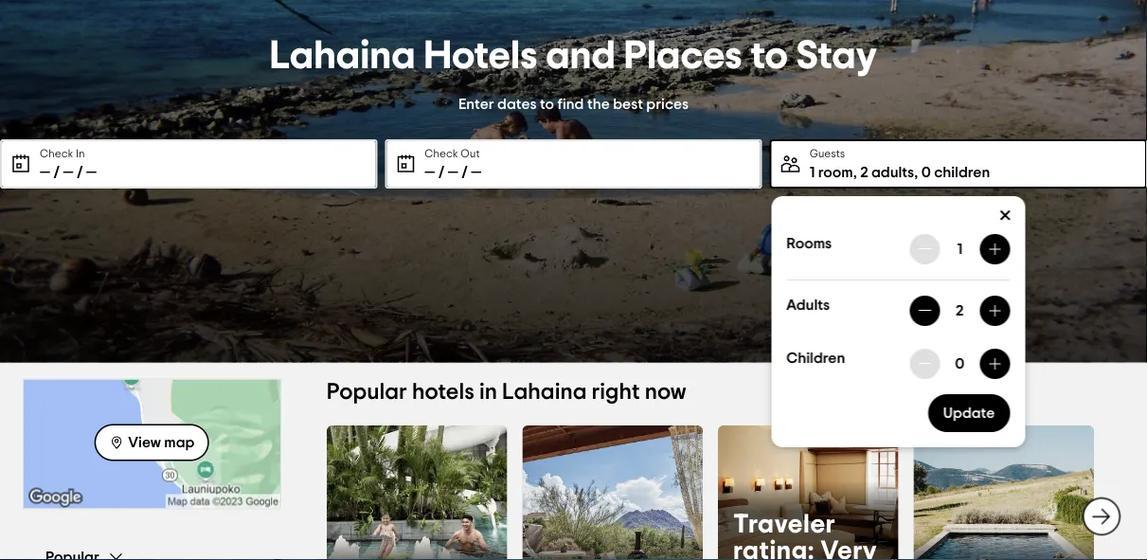 Task type: describe. For each thing, give the bounding box(es) containing it.
enter dates to find the best prices
[[459, 96, 689, 111]]

right
[[592, 381, 640, 404]]

1 inside guests 1 room , 2 adults , 0 children
[[810, 165, 815, 180]]

and
[[546, 36, 616, 76]]

1 vertical spatial to
[[540, 96, 554, 111]]

set adult count to one less image
[[918, 303, 933, 318]]

places
[[624, 36, 743, 76]]

0 horizontal spatial lahaina
[[270, 36, 416, 76]]

next image
[[1091, 505, 1114, 528]]

traveler
[[733, 511, 836, 537]]

view map
[[128, 435, 195, 450]]

guests 1 room , 2 adults , 0 children
[[810, 148, 991, 180]]

traveler rating: ver
[[733, 511, 878, 560]]

in
[[76, 148, 85, 159]]

2 , from the left
[[915, 165, 919, 180]]

now
[[645, 381, 687, 404]]

prices
[[647, 96, 689, 111]]

stay
[[797, 36, 878, 76]]

popular hotels in lahaina right now
[[327, 381, 687, 404]]

guests
[[810, 148, 846, 159]]

2 inside guests 1 room , 2 adults , 0 children
[[861, 165, 869, 180]]

6 — from the left
[[471, 165, 482, 180]]

set room count to one less image
[[918, 242, 933, 257]]

2 — from the left
[[63, 165, 73, 180]]

children
[[935, 165, 991, 180]]

1 , from the left
[[854, 165, 857, 180]]

previous image
[[315, 505, 338, 528]]

3 / from the left
[[438, 165, 445, 180]]

rooms
[[787, 235, 833, 251]]

hotels
[[424, 36, 538, 76]]

adults
[[872, 165, 915, 180]]

rating:
[[733, 537, 815, 560]]

×
[[1000, 203, 1013, 229]]

check in — / — / —
[[40, 148, 97, 180]]

4 / from the left
[[462, 165, 468, 180]]

0 vertical spatial to
[[751, 36, 788, 76]]

1 / from the left
[[53, 165, 60, 180]]

2 / from the left
[[77, 165, 83, 180]]

update
[[944, 406, 996, 421]]

enter
[[459, 96, 494, 111]]

hotels
[[412, 381, 475, 404]]



Task type: locate. For each thing, give the bounding box(es) containing it.
1 horizontal spatial 2
[[957, 303, 965, 318]]

5 — from the left
[[448, 165, 458, 180]]

check
[[40, 148, 73, 159], [425, 148, 458, 159]]

set child count to one less image down "set adult count to one less" icon
[[918, 356, 933, 371]]

1 right set room count to one less image
[[958, 242, 963, 257]]

to
[[751, 36, 788, 76], [540, 96, 554, 111]]

set child count to one less image
[[918, 356, 933, 371], [988, 356, 1003, 371]]

2
[[861, 165, 869, 180], [957, 303, 965, 318]]

1 horizontal spatial 0
[[956, 356, 965, 371]]

0 horizontal spatial check
[[40, 148, 73, 159]]

0 horizontal spatial to
[[540, 96, 554, 111]]

2 right 'room'
[[861, 165, 869, 180]]

/
[[53, 165, 60, 180], [77, 165, 83, 180], [438, 165, 445, 180], [462, 165, 468, 180]]

1
[[810, 165, 815, 180], [958, 242, 963, 257]]

0 vertical spatial lahaina
[[270, 36, 416, 76]]

0 horizontal spatial 1
[[810, 165, 815, 180]]

set child count to one less image down the set adult count to one more image
[[988, 356, 1003, 371]]

0 vertical spatial 2
[[861, 165, 869, 180]]

—
[[40, 165, 50, 180], [63, 165, 73, 180], [86, 165, 97, 180], [425, 165, 435, 180], [448, 165, 458, 180], [471, 165, 482, 180]]

0 vertical spatial 0
[[922, 165, 931, 180]]

update button
[[929, 394, 1011, 432]]

1 horizontal spatial check
[[425, 148, 458, 159]]

1 horizontal spatial lahaina
[[502, 381, 587, 404]]

out
[[461, 148, 480, 159]]

set adult count to one more image
[[988, 303, 1003, 318]]

children
[[787, 350, 846, 365]]

, left adults
[[854, 165, 857, 180]]

1 horizontal spatial set child count to one less image
[[988, 356, 1003, 371]]

lahaina
[[270, 36, 416, 76], [502, 381, 587, 404]]

1 — from the left
[[40, 165, 50, 180]]

1 check from the left
[[40, 148, 73, 159]]

view
[[128, 435, 161, 450]]

set rooms to one more image
[[988, 242, 1003, 257]]

1 vertical spatial lahaina
[[502, 381, 587, 404]]

room
[[819, 165, 854, 180]]

traveler rating: ver link
[[718, 425, 899, 560]]

× button
[[986, 196, 1026, 236]]

check out — / — / —
[[425, 148, 482, 180]]

check inside check out — / — / —
[[425, 148, 458, 159]]

dates
[[498, 96, 537, 111]]

to left find
[[540, 96, 554, 111]]

, left children
[[915, 165, 919, 180]]

1 horizontal spatial ,
[[915, 165, 919, 180]]

the
[[587, 96, 610, 111]]

lahaina hotels and places to stay
[[270, 36, 878, 76]]

check left in
[[40, 148, 73, 159]]

0 right adults
[[922, 165, 931, 180]]

check for check in — / — / —
[[40, 148, 73, 159]]

0 horizontal spatial set child count to one less image
[[918, 356, 933, 371]]

3 — from the left
[[86, 165, 97, 180]]

0 up update
[[956, 356, 965, 371]]

1 vertical spatial 2
[[957, 303, 965, 318]]

0 vertical spatial 1
[[810, 165, 815, 180]]

check left out
[[425, 148, 458, 159]]

adults
[[787, 297, 831, 312]]

2 set child count to one less image from the left
[[988, 356, 1003, 371]]

4 — from the left
[[425, 165, 435, 180]]

0 inside guests 1 room , 2 adults , 0 children
[[922, 165, 931, 180]]

in
[[479, 381, 497, 404]]

1 horizontal spatial to
[[751, 36, 788, 76]]

best
[[613, 96, 643, 111]]

1 vertical spatial 1
[[958, 242, 963, 257]]

1 left 'room'
[[810, 165, 815, 180]]

1 vertical spatial 0
[[956, 356, 965, 371]]

0
[[922, 165, 931, 180], [956, 356, 965, 371]]

find
[[558, 96, 584, 111]]

check inside check in — / — / —
[[40, 148, 73, 159]]

2 right "set adult count to one less" icon
[[957, 303, 965, 318]]

,
[[854, 165, 857, 180], [915, 165, 919, 180]]

popular
[[327, 381, 407, 404]]

0 horizontal spatial ,
[[854, 165, 857, 180]]

0 horizontal spatial 2
[[861, 165, 869, 180]]

0 horizontal spatial 0
[[922, 165, 931, 180]]

view map button
[[95, 424, 209, 461]]

to left stay
[[751, 36, 788, 76]]

check for check out — / — / —
[[425, 148, 458, 159]]

2 check from the left
[[425, 148, 458, 159]]

1 horizontal spatial 1
[[958, 242, 963, 257]]

1 set child count to one less image from the left
[[918, 356, 933, 371]]

map
[[164, 435, 195, 450]]



Task type: vqa. For each thing, say whether or not it's contained in the screenshot.
the top Save to a trip image
no



